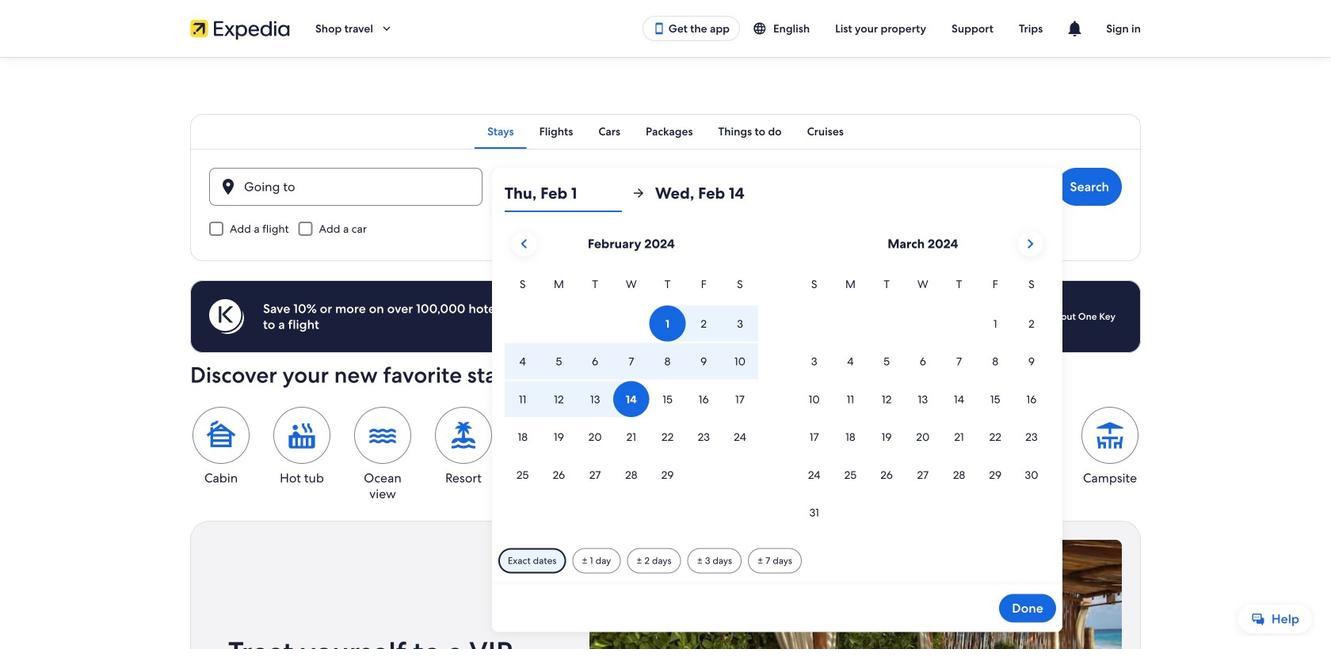 Task type: vqa. For each thing, say whether or not it's contained in the screenshot.
The March 2024 "element"
yes



Task type: locate. For each thing, give the bounding box(es) containing it.
main content
[[0, 57, 1332, 650]]

small image
[[753, 21, 774, 36]]

next month image
[[1021, 235, 1040, 254]]

previous month image
[[515, 235, 534, 254]]

directional image
[[632, 186, 646, 201]]

tab list
[[190, 114, 1141, 149]]

application
[[505, 225, 1050, 533]]

shop travel image
[[380, 21, 394, 36]]

march 2024 element
[[796, 276, 1050, 533]]



Task type: describe. For each thing, give the bounding box(es) containing it.
download the app button image
[[653, 22, 666, 35]]

february 2024 element
[[505, 276, 758, 495]]

expedia logo image
[[190, 17, 290, 40]]

communication center icon image
[[1066, 19, 1085, 38]]



